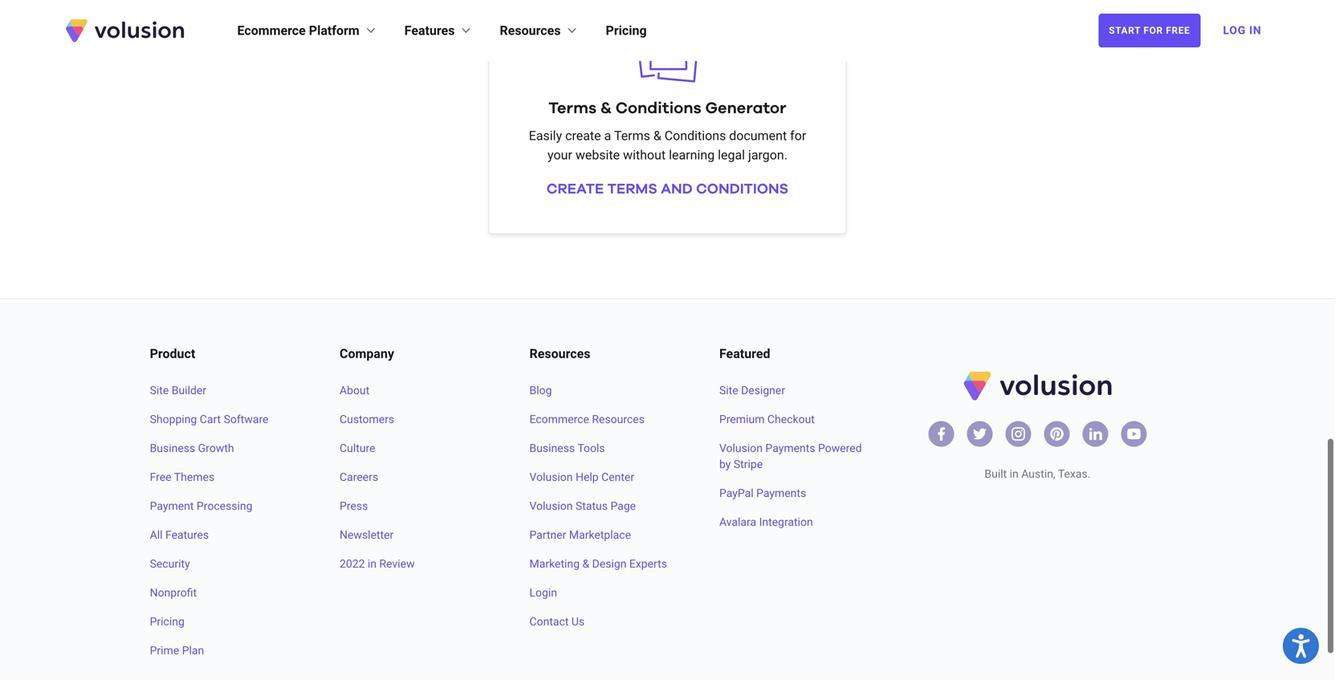 Task type: locate. For each thing, give the bounding box(es) containing it.
0 horizontal spatial business
[[150, 442, 195, 455]]

platform
[[309, 23, 360, 38]]

in for review
[[368, 557, 377, 570]]

business left tools
[[530, 442, 575, 455]]

1 horizontal spatial pricing link
[[606, 21, 647, 40]]

ecommerce platform button
[[237, 21, 379, 40]]

site up premium
[[720, 384, 739, 397]]

payments inside the volusion payments powered by stripe
[[766, 442, 816, 455]]

terms up without
[[614, 128, 650, 143]]

in
[[1250, 24, 1262, 37]]

0 horizontal spatial pricing
[[150, 615, 185, 628]]

all
[[150, 528, 163, 542]]

checkout
[[768, 413, 815, 426]]

ecommerce for ecommerce platform
[[237, 23, 306, 38]]

1 horizontal spatial ecommerce
[[530, 413, 589, 426]]

& for conditions
[[601, 100, 612, 117]]

payments
[[766, 442, 816, 455], [757, 487, 806, 500]]

1 vertical spatial conditions
[[665, 128, 726, 143]]

1 vertical spatial payments
[[757, 487, 806, 500]]

1 site from the left
[[150, 384, 169, 397]]

0 horizontal spatial pricing link
[[150, 614, 301, 630]]

&
[[601, 100, 612, 117], [654, 128, 662, 143], [583, 557, 590, 570]]

volusion
[[720, 442, 763, 455], [530, 470, 573, 484], [530, 499, 573, 513]]

start for free link
[[1099, 14, 1201, 47]]

site builder link
[[150, 383, 301, 399]]

business
[[150, 442, 195, 455], [530, 442, 575, 455]]

1 vertical spatial in
[[368, 557, 377, 570]]

2022 in review
[[340, 557, 415, 570]]

ecommerce for ecommerce resources
[[530, 413, 589, 426]]

ecommerce left "platform"
[[237, 23, 306, 38]]

2 horizontal spatial &
[[654, 128, 662, 143]]

us
[[572, 615, 585, 628]]

easily
[[529, 128, 562, 143]]

cart
[[200, 413, 221, 426]]

payments up 'integration'
[[757, 487, 806, 500]]

volusion status page link
[[530, 498, 681, 514]]

nonprofit
[[150, 586, 197, 599]]

stripe
[[734, 458, 763, 471]]

features
[[405, 23, 455, 38], [165, 528, 209, 542]]

0 horizontal spatial site
[[150, 384, 169, 397]]

legal
[[718, 147, 745, 163]]

help
[[576, 470, 599, 484]]

features button
[[405, 21, 474, 40]]

newsletter
[[340, 528, 394, 542]]

integration
[[759, 515, 813, 529]]

2022 in review link
[[340, 556, 491, 572]]

free themes
[[150, 470, 215, 484]]

0 horizontal spatial ecommerce
[[237, 23, 306, 38]]

1 horizontal spatial features
[[405, 23, 455, 38]]

marketing & design experts
[[530, 557, 667, 570]]

powered
[[818, 442, 862, 455]]

your
[[548, 147, 573, 163]]

1 vertical spatial terms
[[614, 128, 650, 143]]

terms
[[608, 182, 658, 196]]

designer
[[741, 384, 785, 397]]

& inside easily create a terms & conditions document for your website without learning legal jargon.
[[654, 128, 662, 143]]

generator
[[706, 100, 787, 117]]

2 vertical spatial &
[[583, 557, 590, 570]]

volusion for volusion payments powered by stripe
[[720, 442, 763, 455]]

0 vertical spatial features
[[405, 23, 455, 38]]

partner marketplace
[[530, 528, 631, 542]]

& up without
[[654, 128, 662, 143]]

software
[[224, 413, 269, 426]]

volusion up "partner"
[[530, 499, 573, 513]]

0 vertical spatial ecommerce
[[237, 23, 306, 38]]

and
[[661, 182, 693, 196]]

pricing
[[606, 23, 647, 38], [150, 615, 185, 628]]

0 vertical spatial &
[[601, 100, 612, 117]]

security link
[[150, 556, 301, 572]]

1 horizontal spatial pricing
[[606, 23, 647, 38]]

& for design
[[583, 557, 590, 570]]

volusion help center link
[[530, 469, 681, 485]]

0 horizontal spatial in
[[368, 557, 377, 570]]

instagram image
[[1011, 426, 1027, 442]]

site for product
[[150, 384, 169, 397]]

in
[[1010, 467, 1019, 481], [368, 557, 377, 570]]

log in
[[1224, 24, 1262, 37]]

security
[[150, 557, 190, 570]]

conditions inside easily create a terms & conditions document for your website without learning legal jargon.
[[665, 128, 726, 143]]

ecommerce up business tools
[[530, 413, 589, 426]]

volusion down business tools
[[530, 470, 573, 484]]

in right built
[[1010, 467, 1019, 481]]

conditions up learning
[[665, 128, 726, 143]]

conditions
[[616, 100, 702, 117], [665, 128, 726, 143]]

paypal
[[720, 487, 754, 500]]

0 horizontal spatial &
[[583, 557, 590, 570]]

1 vertical spatial ecommerce
[[530, 413, 589, 426]]

volusion for volusion help center
[[530, 470, 573, 484]]

1 vertical spatial &
[[654, 128, 662, 143]]

1 horizontal spatial terms
[[614, 128, 650, 143]]

processing
[[197, 499, 253, 513]]

conditions up easily create a terms & conditions document for your website without learning legal jargon.
[[616, 100, 702, 117]]

site builder
[[150, 384, 206, 397]]

0 vertical spatial payments
[[766, 442, 816, 455]]

0 horizontal spatial features
[[165, 528, 209, 542]]

2 vertical spatial volusion
[[530, 499, 573, 513]]

& left design
[[583, 557, 590, 570]]

1 horizontal spatial site
[[720, 384, 739, 397]]

business for resources
[[530, 442, 575, 455]]

start
[[1109, 25, 1141, 36]]

volusion up stripe
[[720, 442, 763, 455]]

volusion payments powered by stripe link
[[720, 440, 871, 472]]

ecommerce
[[237, 23, 306, 38], [530, 413, 589, 426]]

business growth
[[150, 442, 234, 455]]

for
[[1144, 25, 1164, 36]]

site left builder
[[150, 384, 169, 397]]

in inside 2022 in review link
[[368, 557, 377, 570]]

1 horizontal spatial &
[[601, 100, 612, 117]]

features inside dropdown button
[[405, 23, 455, 38]]

0 vertical spatial volusion
[[720, 442, 763, 455]]

review
[[379, 557, 415, 570]]

0 vertical spatial terms
[[549, 100, 597, 117]]

create terms and conditions
[[547, 182, 789, 196]]

press link
[[340, 498, 491, 514]]

payments down checkout
[[766, 442, 816, 455]]

payment processing
[[150, 499, 253, 513]]

terms up create
[[549, 100, 597, 117]]

austin,
[[1022, 467, 1056, 481]]

contact us
[[530, 615, 585, 628]]

0 vertical spatial in
[[1010, 467, 1019, 481]]

2 site from the left
[[720, 384, 739, 397]]

built
[[985, 467, 1007, 481]]

0 vertical spatial resources
[[500, 23, 561, 38]]

in right the '2022'
[[368, 557, 377, 570]]

ecommerce inside dropdown button
[[237, 23, 306, 38]]

shopping
[[150, 413, 197, 426]]

prime plan link
[[150, 643, 301, 659]]

resources
[[500, 23, 561, 38], [530, 346, 591, 361], [592, 413, 645, 426]]

1 horizontal spatial in
[[1010, 467, 1019, 481]]

& up a
[[601, 100, 612, 117]]

1 vertical spatial volusion
[[530, 470, 573, 484]]

1 vertical spatial features
[[165, 528, 209, 542]]

1 horizontal spatial business
[[530, 442, 575, 455]]

business down shopping
[[150, 442, 195, 455]]

without
[[623, 147, 666, 163]]

2 business from the left
[[530, 442, 575, 455]]

open accessibe: accessibility options, statement and help image
[[1293, 634, 1310, 658]]

product
[[150, 346, 195, 361]]

volusion inside the volusion payments powered by stripe
[[720, 442, 763, 455]]

free
[[1166, 25, 1191, 36]]

youtube image
[[1126, 426, 1142, 442]]

1 business from the left
[[150, 442, 195, 455]]



Task type: describe. For each thing, give the bounding box(es) containing it.
featured
[[720, 346, 771, 361]]

themes
[[174, 470, 215, 484]]

0 vertical spatial conditions
[[616, 100, 702, 117]]

premium
[[720, 413, 765, 426]]

customers
[[340, 413, 394, 426]]

experts
[[630, 557, 667, 570]]

create
[[565, 128, 601, 143]]

blog link
[[530, 383, 681, 399]]

site for featured
[[720, 384, 739, 397]]

growth
[[198, 442, 234, 455]]

company
[[340, 346, 394, 361]]

contact us link
[[530, 614, 681, 630]]

document
[[729, 128, 787, 143]]

partner marketplace link
[[530, 527, 681, 543]]

avalara integration link
[[720, 514, 871, 530]]

volusion payments powered by stripe
[[720, 442, 862, 471]]

status
[[576, 499, 608, 513]]

center
[[602, 470, 635, 484]]

payment
[[150, 499, 194, 513]]

premium checkout link
[[720, 411, 871, 428]]

built in austin, texas.
[[985, 467, 1091, 481]]

culture link
[[340, 440, 491, 456]]

free
[[150, 470, 172, 484]]

ecommerce platform
[[237, 23, 360, 38]]

texas.
[[1058, 467, 1091, 481]]

culture
[[340, 442, 376, 455]]

ecommerce resources
[[530, 413, 645, 426]]

page
[[611, 499, 636, 513]]

marketing
[[530, 557, 580, 570]]

in for austin,
[[1010, 467, 1019, 481]]

all features
[[150, 528, 209, 542]]

start for free
[[1109, 25, 1191, 36]]

linkedin image
[[1088, 426, 1104, 442]]

login
[[530, 586, 557, 599]]

1 vertical spatial resources
[[530, 346, 591, 361]]

free themes link
[[150, 469, 301, 485]]

blog
[[530, 384, 552, 397]]

1 vertical spatial pricing
[[150, 615, 185, 628]]

newsletter link
[[340, 527, 491, 543]]

paypal payments link
[[720, 485, 871, 501]]

learning
[[669, 147, 715, 163]]

prime plan
[[150, 644, 204, 657]]

business tools
[[530, 442, 605, 455]]

premium checkout
[[720, 413, 815, 426]]

terms inside easily create a terms & conditions document for your website without learning legal jargon.
[[614, 128, 650, 143]]

volusion status page
[[530, 499, 636, 513]]

shopping cart software link
[[150, 411, 301, 428]]

about link
[[340, 383, 491, 399]]

easily create a terms & conditions document for your website without learning legal jargon.
[[529, 128, 807, 163]]

log
[[1224, 24, 1246, 37]]

for
[[790, 128, 807, 143]]

business for product
[[150, 442, 195, 455]]

marketplace
[[569, 528, 631, 542]]

volusion help center
[[530, 470, 635, 484]]

avalara integration
[[720, 515, 813, 529]]

site designer
[[720, 384, 785, 397]]

design
[[592, 557, 627, 570]]

create terms and conditions link
[[547, 182, 789, 196]]

volusion for volusion status page
[[530, 499, 573, 513]]

2 vertical spatial resources
[[592, 413, 645, 426]]

avalara
[[720, 515, 757, 529]]

0 horizontal spatial terms
[[549, 100, 597, 117]]

about
[[340, 384, 370, 397]]

1 vertical spatial pricing link
[[150, 614, 301, 630]]

careers link
[[340, 469, 491, 485]]

resources button
[[500, 21, 580, 40]]

marketing & design experts link
[[530, 556, 681, 572]]

shopping cart software
[[150, 413, 269, 426]]

plan
[[182, 644, 204, 657]]

terms & conditions generator
[[549, 100, 787, 117]]

jargon.
[[749, 147, 788, 163]]

payments for volusion
[[766, 442, 816, 455]]

by
[[720, 458, 731, 471]]

ecommerce resources link
[[530, 411, 681, 428]]

resources inside dropdown button
[[500, 23, 561, 38]]

facebook image
[[934, 426, 950, 442]]

twitter image
[[972, 426, 988, 442]]

a
[[604, 128, 611, 143]]

login link
[[530, 585, 681, 601]]

partner
[[530, 528, 567, 542]]

paypal payments
[[720, 487, 806, 500]]

log in link
[[1214, 13, 1272, 48]]

payment processing link
[[150, 498, 301, 514]]

2022
[[340, 557, 365, 570]]

payments for paypal
[[757, 487, 806, 500]]

website
[[576, 147, 620, 163]]

0 vertical spatial pricing link
[[606, 21, 647, 40]]

nonprofit link
[[150, 585, 301, 601]]

tools
[[578, 442, 605, 455]]

press
[[340, 499, 368, 513]]

careers
[[340, 470, 378, 484]]

builder
[[172, 384, 206, 397]]

pinterest image
[[1049, 426, 1065, 442]]

all features link
[[150, 527, 301, 543]]

0 vertical spatial pricing
[[606, 23, 647, 38]]



Task type: vqa. For each thing, say whether or not it's contained in the screenshot.
have
no



